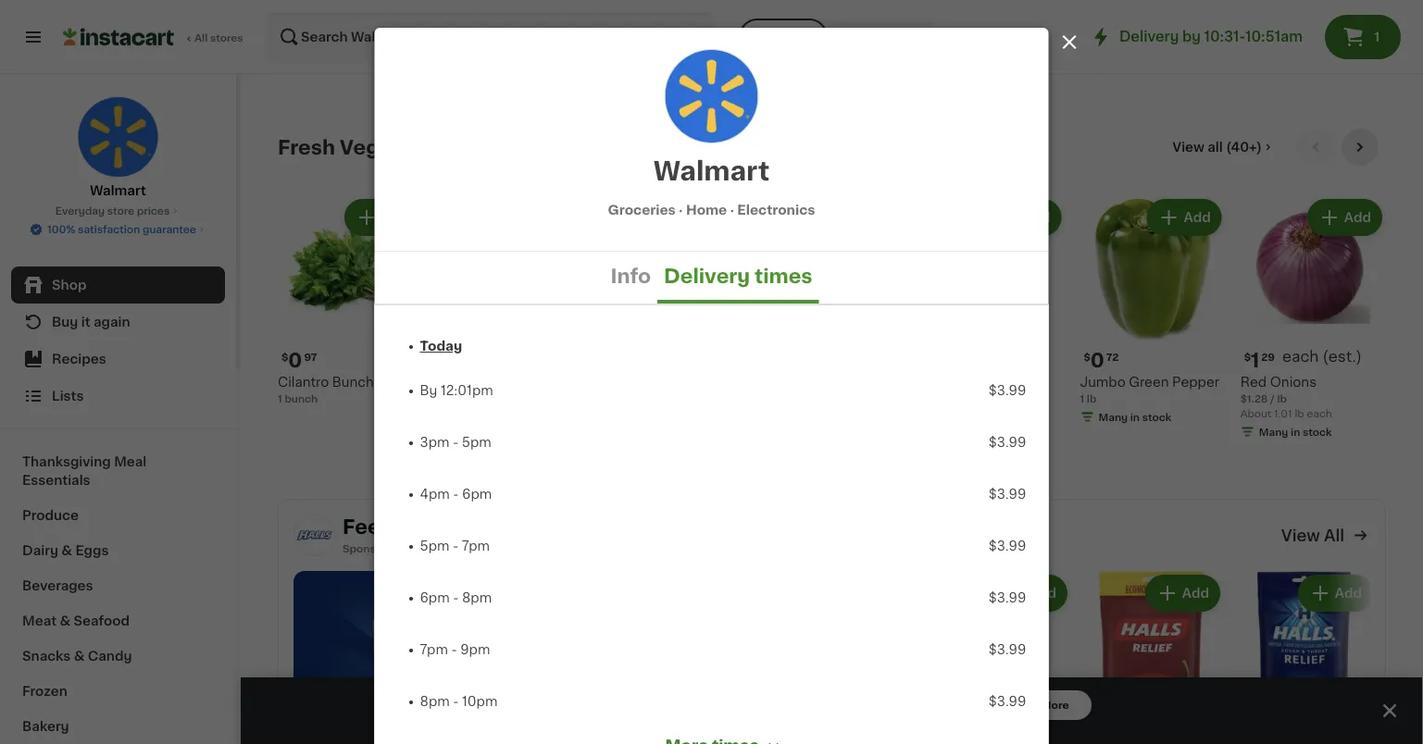 Task type: describe. For each thing, give the bounding box(es) containing it.
bunch
[[285, 394, 318, 404]]

& for snacks
[[74, 650, 85, 663]]

frozen link
[[11, 674, 225, 710]]

3pm
[[420, 436, 450, 449]]

vegetables
[[340, 138, 456, 158]]

product group containing 32 oz
[[920, 0, 1066, 107]]

info
[[611, 266, 651, 286]]

walmart for the right walmart logo
[[654, 158, 770, 184]]

candy
[[88, 650, 132, 663]]

bag
[[467, 394, 487, 404]]

32 oz
[[920, 16, 948, 26]]

bakery link
[[11, 710, 225, 745]]

feel the halls cooling breath spo nsored
[[343, 518, 640, 554]]

0 horizontal spatial 7pm
[[420, 644, 448, 657]]

produce
[[22, 509, 79, 522]]

1 vertical spatial 6pm
[[420, 592, 450, 605]]

groceries
[[608, 203, 676, 216]]

onions
[[1271, 376, 1317, 389]]

electronics
[[738, 203, 816, 216]]

buy it again link
[[11, 304, 225, 341]]

0 for cilantro bunch
[[288, 351, 302, 371]]

baby seedless cucumbers button
[[920, 196, 1066, 425]]

everyday store prices
[[55, 206, 170, 216]]

red onions $1.28 / lb about 1.01 lb each
[[1241, 376, 1333, 419]]

- for 9pm
[[451, 644, 457, 657]]

$3.99 for 5pm
[[989, 436, 1027, 449]]

$ button
[[774, 572, 919, 745]]

18 oz
[[438, 18, 464, 28]]

1 inside the '$1.29 each (estimated)' element
[[1252, 351, 1260, 371]]

$ 0 72
[[1084, 351, 1119, 371]]

instacart logo image
[[63, 26, 174, 48]]

1.01
[[1275, 409, 1293, 419]]

treatment tracker modal dialog
[[241, 678, 1424, 745]]

$1.29 each (estimated) element
[[1241, 349, 1387, 373]]

snacks & candy
[[22, 650, 132, 663]]

- for 5pm
[[453, 436, 459, 449]]

snacks
[[22, 650, 71, 663]]

lb for red
[[1278, 394, 1288, 404]]

seafood
[[74, 615, 130, 628]]

bakery
[[22, 721, 69, 734]]

$2.16 element
[[926, 725, 1072, 745]]

snacks & candy link
[[11, 639, 225, 674]]

- for 10pm
[[453, 696, 459, 709]]

buy it again
[[52, 316, 130, 329]]

view for view all (40+)
[[1173, 141, 1205, 154]]

frozen
[[22, 685, 67, 698]]

breath
[[571, 518, 640, 537]]

100%
[[47, 225, 75, 235]]

1 many in stock button from the left
[[278, 0, 424, 30]]

$ 1 98
[[442, 351, 473, 371]]

recipes link
[[11, 341, 225, 378]]

lists link
[[11, 378, 225, 415]]

1 inside jumbo green pepper 1 lb
[[1081, 394, 1085, 404]]

thanksgiving meal essentials link
[[11, 445, 225, 498]]

98
[[459, 352, 473, 363]]

qualify.
[[947, 698, 1005, 714]]

1 horizontal spatial 8pm
[[462, 592, 492, 605]]

about
[[1241, 409, 1272, 419]]

meat & seafood link
[[11, 604, 225, 639]]

today
[[420, 340, 462, 353]]

everyday store prices link
[[55, 204, 181, 219]]

10pm
[[462, 696, 498, 709]]

delivery for delivery by 10:31-10:51am
[[1120, 30, 1180, 44]]

7pm - 9pm
[[420, 644, 490, 657]]

again
[[94, 316, 130, 329]]

nsored
[[363, 544, 400, 554]]

1 $3.99 from the top
[[989, 384, 1027, 397]]

times
[[755, 266, 813, 286]]

halls image
[[294, 516, 335, 557]]

view all
[[1282, 529, 1345, 544]]

oz inside button
[[452, 18, 464, 28]]

delivery times tab
[[658, 252, 819, 304]]

store
[[107, 206, 135, 216]]

fresh
[[278, 138, 335, 158]]

6pm - 8pm
[[420, 592, 492, 605]]

recipes
[[52, 353, 106, 366]]

spo
[[343, 544, 363, 554]]

red
[[1241, 376, 1267, 389]]

view all (40+) button
[[1166, 129, 1283, 166]]

8pm - 10pm
[[420, 696, 498, 709]]

$3.99 for 9pm
[[989, 644, 1027, 657]]

4pm - 6pm
[[420, 488, 492, 501]]

shop
[[52, 279, 87, 292]]

feel
[[343, 518, 386, 537]]

groceries · home · electronics
[[608, 203, 816, 216]]

10
[[438, 394, 450, 404]]

cilantro bunch 1 bunch
[[278, 376, 374, 404]]

18
[[438, 18, 450, 28]]

delivery times
[[664, 266, 813, 286]]

$1.28
[[1241, 394, 1269, 404]]

delivery by 10:31-10:51am
[[1120, 30, 1303, 44]]

x
[[1254, 18, 1260, 28]]

info tab
[[604, 252, 658, 304]]

in inside product group
[[1291, 427, 1301, 438]]

sponsored badge image
[[759, 71, 815, 82]]

all inside "link"
[[195, 33, 208, 43]]

baby
[[920, 376, 954, 389]]

jumbo green pepper 1 lb
[[1081, 376, 1220, 404]]

view all (40+)
[[1173, 141, 1263, 154]]

18 oz button
[[438, 0, 584, 52]]

green
[[1129, 376, 1170, 389]]

(est.)
[[1323, 350, 1363, 365]]

1 inside cilantro bunch 1 bunch
[[278, 394, 282, 404]]

add $4.42 to qualify. button
[[550, 691, 1005, 721]]

0 horizontal spatial walmart logo image
[[77, 96, 159, 178]]

$ inside button
[[777, 728, 784, 738]]

spinach
[[438, 376, 491, 389]]

many inside product group
[[1260, 427, 1289, 438]]



Task type: locate. For each thing, give the bounding box(es) containing it.
it
[[81, 316, 90, 329]]

to
[[926, 698, 943, 714]]

- for 8pm
[[453, 592, 459, 605]]

5pm right 3pm
[[462, 436, 492, 449]]

1 vertical spatial each
[[1308, 409, 1333, 419]]

everyday
[[55, 206, 105, 216]]

2 many in stock button from the left
[[599, 0, 745, 30]]

0 vertical spatial item carousel region
[[278, 129, 1387, 485]]

12
[[1241, 18, 1252, 28]]

·
[[679, 203, 683, 216], [730, 203, 735, 216]]

the
[[391, 518, 425, 537]]

item carousel region containing fresh vegetables
[[278, 129, 1387, 485]]

1 vertical spatial walmart
[[90, 184, 146, 197]]

walmart logo image up everyday store prices link
[[77, 96, 159, 178]]

0 left 72
[[1091, 351, 1105, 371]]

lb right 1.01
[[1295, 409, 1305, 419]]

each inside red onions $1.28 / lb about 1.01 lb each
[[1308, 409, 1333, 419]]

walmart logo image left the sponsored badge image at top
[[666, 50, 758, 143]]

product group
[[759, 0, 905, 86], [920, 0, 1066, 107], [278, 196, 424, 407], [599, 196, 745, 414], [920, 196, 1066, 425], [1081, 196, 1226, 429], [1241, 196, 1387, 444], [926, 572, 1072, 745], [1079, 572, 1225, 745], [1232, 572, 1377, 745]]

1 inside the 1 button
[[1375, 31, 1381, 44]]

8pm left 10pm
[[420, 696, 450, 709]]

0 vertical spatial delivery
[[1120, 30, 1180, 44]]

1 horizontal spatial view
[[1282, 529, 1321, 544]]

0 horizontal spatial delivery
[[664, 266, 750, 286]]

all stores link
[[63, 11, 245, 63]]

8pm up 9pm
[[462, 592, 492, 605]]

1 vertical spatial item carousel region
[[758, 572, 1377, 745]]

view
[[1173, 141, 1205, 154], [1282, 529, 1321, 544]]

1 horizontal spatial walmart logo image
[[666, 50, 758, 143]]

stock inside product group
[[1303, 427, 1333, 438]]

0 horizontal spatial 6pm
[[420, 592, 450, 605]]

walmart logo image
[[666, 50, 758, 143], [77, 96, 159, 178]]

each up the onions
[[1283, 350, 1320, 365]]

1 horizontal spatial walmart
[[654, 158, 770, 184]]

1 vertical spatial &
[[60, 615, 71, 628]]

walmart
[[654, 158, 770, 184], [90, 184, 146, 197]]

6 $3.99 from the top
[[989, 644, 1027, 657]]

0 vertical spatial 8pm
[[462, 592, 492, 605]]

- right "4pm"
[[453, 488, 459, 501]]

& for dairy
[[61, 545, 72, 558]]

6pm
[[462, 488, 492, 501], [420, 592, 450, 605]]

1 horizontal spatial 7pm
[[462, 540, 490, 553]]

- left 10pm
[[453, 696, 459, 709]]

beverages
[[22, 580, 93, 593]]

2 $3.99 from the top
[[989, 436, 1027, 449]]

2 vertical spatial &
[[74, 650, 85, 663]]

32 oz button
[[920, 0, 1066, 51]]

32
[[920, 16, 933, 26]]

7pm down halls
[[462, 540, 490, 553]]

view inside view all (40+) popup button
[[1173, 141, 1205, 154]]

oz inside button
[[936, 16, 948, 26]]

lb for jumbo
[[1087, 394, 1097, 404]]

72
[[1107, 352, 1119, 363]]

- right 3pm
[[453, 436, 459, 449]]

4 $3.99 from the top
[[989, 540, 1027, 553]]

essentials
[[22, 474, 90, 487]]

lb down the jumbo
[[1087, 394, 1097, 404]]

oz up 10:51am
[[1270, 18, 1282, 28]]

many in stock
[[296, 14, 369, 24], [617, 14, 691, 24], [1260, 36, 1333, 46], [1099, 413, 1172, 423], [1260, 427, 1333, 438]]

0 vertical spatial walmart
[[654, 158, 770, 184]]

1 horizontal spatial 0
[[1091, 351, 1105, 371]]

6pm down 5pm - 7pm
[[420, 592, 450, 605]]

item carousel region
[[278, 129, 1387, 485], [758, 572, 1377, 745]]

7pm
[[462, 540, 490, 553], [420, 644, 448, 657]]

97
[[304, 352, 317, 363]]

0 vertical spatial each
[[1283, 350, 1320, 365]]

shop link
[[11, 267, 225, 304]]

-
[[453, 436, 459, 449], [453, 488, 459, 501], [453, 540, 459, 553], [453, 592, 459, 605], [451, 644, 457, 657], [453, 696, 459, 709]]

3 $3.99 from the top
[[989, 488, 1027, 501]]

$ inside the $ 0 72
[[1084, 352, 1091, 363]]

· left home
[[679, 203, 683, 216]]

1 horizontal spatial 5pm
[[462, 436, 492, 449]]

item carousel region containing add
[[758, 572, 1377, 745]]

0 horizontal spatial all
[[195, 33, 208, 43]]

$ inside '$ 1 98'
[[442, 352, 449, 363]]

oz right 18
[[452, 18, 464, 28]]

0 vertical spatial 6pm
[[462, 488, 492, 501]]

0 horizontal spatial ·
[[679, 203, 683, 216]]

walmart for leftmost walmart logo
[[90, 184, 146, 197]]

tab list
[[375, 252, 1049, 304]]

oz inside spinach 10 oz bag
[[452, 394, 465, 404]]

0 horizontal spatial many in stock button
[[278, 0, 424, 30]]

product group containing 1
[[1241, 196, 1387, 444]]

- for 6pm
[[453, 488, 459, 501]]

0 vertical spatial 7pm
[[462, 540, 490, 553]]

add button
[[347, 202, 418, 235], [668, 202, 739, 235], [989, 202, 1060, 235], [1149, 202, 1221, 235], [1310, 202, 1381, 235], [995, 578, 1066, 611], [1148, 578, 1219, 611], [1300, 578, 1372, 611]]

thanksgiving
[[22, 456, 111, 469]]

oz right 32
[[936, 16, 948, 26]]

add inside button
[[841, 698, 873, 714]]

0 horizontal spatial walmart
[[90, 184, 146, 197]]

$ left 29
[[1245, 352, 1252, 363]]

lb right /
[[1278, 394, 1288, 404]]

$ inside $ 0 97
[[282, 352, 288, 363]]

more
[[1042, 701, 1070, 711]]

0 horizontal spatial view
[[1173, 141, 1205, 154]]

walmart up everyday store prices link
[[90, 184, 146, 197]]

7 $3.99 from the top
[[989, 696, 1027, 709]]

0 left 97 at the left top of the page
[[288, 351, 302, 371]]

& left candy
[[74, 650, 85, 663]]

9pm
[[461, 644, 490, 657]]

5pm - 7pm
[[420, 540, 490, 553]]

1 vertical spatial all
[[1325, 529, 1345, 544]]

add inside product group
[[1345, 212, 1372, 225]]

1 0 from the left
[[288, 351, 302, 371]]

& for meat
[[60, 615, 71, 628]]

$ left 97 at the left top of the page
[[282, 352, 288, 363]]

2 · from the left
[[730, 203, 735, 216]]

1 vertical spatial 8pm
[[420, 696, 450, 709]]

2 0 from the left
[[1091, 351, 1105, 371]]

more button
[[1020, 691, 1092, 721]]

1 horizontal spatial many in stock button
[[599, 0, 745, 30]]

buy
[[52, 316, 78, 329]]

5 $3.99 from the top
[[989, 592, 1027, 605]]

halls
[[429, 518, 481, 537]]

0 vertical spatial all
[[195, 33, 208, 43]]

dairy & eggs
[[22, 545, 109, 558]]

$4.42
[[877, 698, 922, 714]]

thanksgiving meal essentials
[[22, 456, 147, 487]]

meat
[[22, 615, 57, 628]]

each right 1.01
[[1308, 409, 1333, 419]]

prices
[[137, 206, 170, 216]]

1 vertical spatial delivery
[[664, 266, 750, 286]]

1 · from the left
[[679, 203, 683, 216]]

$ for spinach
[[442, 352, 449, 363]]

1 horizontal spatial all
[[1325, 529, 1345, 544]]

walmart up groceries · home · electronics
[[654, 158, 770, 184]]

- left 9pm
[[451, 644, 457, 657]]

delivery inside tab
[[664, 266, 750, 286]]

& right meat
[[60, 615, 71, 628]]

0 horizontal spatial 0
[[288, 351, 302, 371]]

guarantee
[[143, 225, 196, 235]]

0 vertical spatial &
[[61, 545, 72, 558]]

jumbo
[[1081, 376, 1126, 389]]

delivery by 10:31-10:51am link
[[1090, 26, 1303, 48]]

baby seedless cucumbers
[[920, 376, 1017, 407]]

all stores
[[195, 33, 243, 43]]

29
[[1262, 352, 1276, 363]]

$3.99 for 8pm
[[989, 592, 1027, 605]]

satisfaction
[[78, 225, 140, 235]]

delivery down home
[[664, 266, 750, 286]]

5pm
[[462, 436, 492, 449], [420, 540, 450, 553]]

dairy
[[22, 545, 58, 558]]

stores
[[210, 33, 243, 43]]

0 for jumbo green pepper
[[1091, 351, 1105, 371]]

$3.99 for 7pm
[[989, 540, 1027, 553]]

cucumbers
[[920, 394, 996, 407]]

10:31-
[[1205, 30, 1246, 44]]

0 horizontal spatial 8pm
[[420, 696, 450, 709]]

tab list containing info
[[375, 252, 1049, 304]]

& left eggs
[[61, 545, 72, 558]]

delivery for delivery times
[[664, 266, 750, 286]]

delivery left the by
[[1120, 30, 1180, 44]]

$ for cilantro bunch
[[282, 352, 288, 363]]

$ inside $ 1 29
[[1245, 352, 1252, 363]]

meat & seafood
[[22, 615, 130, 628]]

1 vertical spatial view
[[1282, 529, 1321, 544]]

2 horizontal spatial lb
[[1295, 409, 1305, 419]]

$ left 72
[[1084, 352, 1091, 363]]

$ for jumbo green pepper
[[1084, 352, 1091, 363]]

0 horizontal spatial 5pm
[[420, 540, 450, 553]]

beverages link
[[11, 569, 225, 604]]

add $4.42 to qualify.
[[841, 698, 1005, 714]]

halls image
[[294, 572, 758, 745]]

spinach 10 oz bag
[[438, 376, 491, 404]]

$ down add $4.42 to qualify. button
[[777, 728, 784, 738]]

12 x 1 oz
[[1241, 18, 1282, 28]]

all
[[195, 33, 208, 43], [1325, 529, 1345, 544]]

7pm left 9pm
[[420, 644, 448, 657]]

· right home
[[730, 203, 735, 216]]

delivery
[[1120, 30, 1180, 44], [664, 266, 750, 286]]

$1.97 element
[[920, 349, 1066, 373]]

all
[[1208, 141, 1223, 154]]

produce link
[[11, 498, 225, 534]]

$3.99 for 10pm
[[989, 696, 1027, 709]]

pepper
[[1173, 376, 1220, 389]]

view for view all
[[1282, 529, 1321, 544]]

1 horizontal spatial delivery
[[1120, 30, 1180, 44]]

oz right 10
[[452, 394, 465, 404]]

1 horizontal spatial ·
[[730, 203, 735, 216]]

0 vertical spatial view
[[1173, 141, 1205, 154]]

$ 1 29
[[1245, 351, 1276, 371]]

product group containing ★★★★★
[[759, 0, 905, 86]]

0 horizontal spatial lb
[[1087, 394, 1097, 404]]

None search field
[[265, 11, 715, 63]]

$ left 98
[[442, 352, 449, 363]]

5pm down halls
[[420, 540, 450, 553]]

service type group
[[739, 19, 938, 56]]

1 vertical spatial 5pm
[[420, 540, 450, 553]]

1 horizontal spatial lb
[[1278, 394, 1288, 404]]

$ 0 97
[[282, 351, 317, 371]]

lb inside jumbo green pepper 1 lb
[[1087, 394, 1097, 404]]

(40+)
[[1227, 141, 1263, 154]]

0 vertical spatial 5pm
[[462, 436, 492, 449]]

- for 7pm
[[453, 540, 459, 553]]

4pm
[[420, 488, 450, 501]]

1 vertical spatial 7pm
[[420, 644, 448, 657]]

1 horizontal spatial 6pm
[[462, 488, 492, 501]]

6pm up halls
[[462, 488, 492, 501]]

close modal image
[[1058, 31, 1082, 54]]

add button inside product group
[[1310, 202, 1381, 235]]

10:51am
[[1246, 30, 1303, 44]]

- up 7pm - 9pm
[[453, 592, 459, 605]]

(777)
[[828, 20, 854, 30]]

$3.99 for 6pm
[[989, 488, 1027, 501]]

eggs
[[75, 545, 109, 558]]

by 12:01pm
[[420, 384, 493, 397]]

100% satisfaction guarantee
[[47, 225, 196, 235]]

- down halls
[[453, 540, 459, 553]]



Task type: vqa. For each thing, say whether or not it's contained in the screenshot.
left Pearl
no



